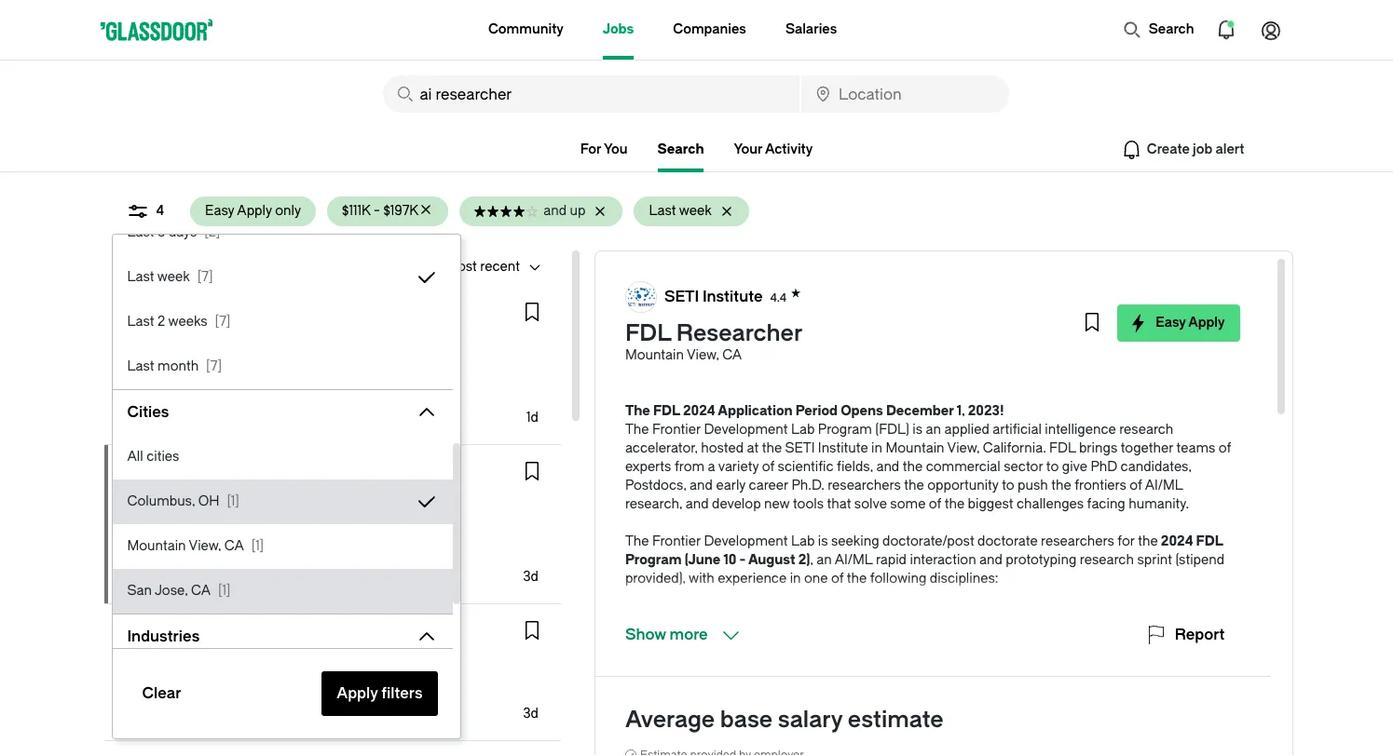 Task type: vqa. For each thing, say whether or not it's contained in the screenshot.
Services
no



Task type: locate. For each thing, give the bounding box(es) containing it.
2 all from the top
[[127, 674, 143, 690]]

1 3d from the top
[[523, 569, 539, 585]]

0 horizontal spatial program
[[625, 553, 682, 568]]

1 vertical spatial united
[[119, 367, 160, 383]]

and right fields,
[[876, 459, 900, 475]]

mountain down (fdl)
[[886, 441, 945, 457]]

mountain up $10k
[[119, 527, 178, 542]]

week for last week
[[679, 203, 712, 219]]

est.) inside mountain view, ca $10k (employer est.)
[[217, 549, 243, 565]]

ca inside mountain view, ca $10k (employer est.)
[[216, 527, 236, 542]]

all cities button
[[112, 435, 452, 480]]

easy inside united states $130k - $160k (employer est.) easy apply
[[134, 414, 159, 427]]

and
[[544, 203, 567, 219], [876, 459, 900, 475], [690, 478, 713, 494], [686, 497, 709, 513], [980, 553, 1003, 568]]

lab down period
[[791, 422, 815, 438]]

to left give
[[1046, 459, 1059, 475]]

ai/ml up humanity.
[[1145, 478, 1183, 494]]

1 all from the top
[[127, 449, 143, 465]]

1 vertical spatial 3d
[[523, 706, 539, 722]]

united up $130k
[[119, 367, 160, 383]]

december
[[886, 404, 954, 419]]

1 horizontal spatial states
[[303, 259, 343, 275]]

search inside button
[[1149, 21, 1194, 37]]

seti up fdl researcher mountain view, ca
[[664, 288, 699, 305]]

solve
[[854, 497, 887, 513]]

research up together
[[1119, 422, 1174, 438]]

all for industries
[[127, 674, 143, 690]]

companies link
[[673, 0, 746, 60]]

0 vertical spatial [7]
[[197, 269, 213, 285]]

and up
[[544, 203, 586, 219]]

search button
[[1113, 11, 1204, 48]]

4.4 up researcher
[[770, 291, 787, 304]]

0 vertical spatial (employer
[[208, 390, 271, 405]]

0 vertical spatial 3d
[[523, 569, 539, 585]]

and down from
[[686, 497, 709, 513]]

0 horizontal spatial states
[[163, 367, 203, 383]]

last right 6 at the top of page
[[127, 269, 154, 285]]

1 horizontal spatial program
[[818, 422, 872, 438]]

1 vertical spatial the
[[625, 422, 649, 438]]

research down for
[[1080, 553, 1134, 568]]

development
[[704, 422, 788, 438], [704, 534, 788, 550]]

all inside "button"
[[127, 674, 143, 690]]

days
[[169, 225, 197, 240]]

some
[[890, 497, 926, 513]]

2 vertical spatial the
[[625, 534, 649, 550]]

est.) inside united states $130k - $160k (employer est.) easy apply
[[274, 390, 300, 405]]

early
[[716, 478, 746, 494]]

seti institute logo image
[[626, 282, 656, 312], [120, 461, 150, 491]]

mountain inside the fdl 2024 application period opens december 1, 2023! the frontier development lab program (fdl) is an applied artificial intelligence research accelerator, hosted at the seti institute in mountain view, california. fdl brings together teams of experts from a variety of scientific fields, and the commercial sector to give phd candidates, postdocs, and early career ph.d. researchers the opportunity to push the frontiers of ai/ml research, and develop new tools that solve some of the biggest challenges facing humanity.
[[886, 441, 945, 457]]

program up "provided),"
[[625, 553, 682, 568]]

1 vertical spatial research
[[1080, 553, 1134, 568]]

seti institute logo image left 'seti institute'
[[626, 282, 656, 312]]

1 vertical spatial lab
[[791, 534, 815, 550]]

0 vertical spatial states
[[303, 259, 343, 275]]

0 vertical spatial in
[[245, 259, 256, 275]]

and left up
[[544, 203, 567, 219]]

is left seeking
[[818, 534, 828, 550]]

frontier up the accelerator,
[[652, 422, 701, 438]]

institute up oh on the left bottom of page
[[196, 466, 256, 484]]

0 vertical spatial united
[[259, 259, 300, 275]]

1 horizontal spatial 2024
[[1161, 534, 1193, 550]]

0 vertical spatial an
[[926, 422, 941, 438]]

states up $160k
[[163, 367, 203, 383]]

0 vertical spatial 4.4
[[770, 291, 787, 304]]

1,
[[957, 404, 965, 419]]

2 vertical spatial [7]
[[206, 359, 222, 375]]

last inside dropdown button
[[649, 203, 676, 219]]

1 vertical spatial frontier
[[652, 534, 701, 550]]

0 vertical spatial all
[[127, 449, 143, 465]]

0 vertical spatial program
[[818, 422, 872, 438]]

- right $130k
[[159, 390, 165, 405]]

seti up scientific
[[785, 441, 815, 457]]

3d for 4.2
[[523, 706, 539, 722]]

zifo logo image
[[120, 621, 150, 651]]

0 horizontal spatial 4.4
[[264, 470, 280, 483]]

0 horizontal spatial none field
[[383, 75, 800, 113]]

1 vertical spatial states
[[163, 367, 203, 383]]

institute
[[703, 288, 763, 305], [818, 441, 868, 457], [196, 466, 256, 484]]

easy
[[205, 203, 234, 219], [1156, 315, 1186, 331], [134, 414, 159, 427], [134, 573, 159, 586]]

is down december
[[913, 422, 923, 438]]

columbus, oh [1]
[[127, 494, 239, 510]]

1 none field from the left
[[383, 75, 800, 113]]

all
[[127, 449, 143, 465], [127, 674, 143, 690]]

- inside dropdown button
[[374, 203, 380, 219]]

2024 inside 2024 fdl program (june 10 - august 2)
[[1161, 534, 1193, 550]]

of right some
[[929, 497, 941, 513]]

0 horizontal spatial search
[[658, 142, 704, 157]]

- right $111k
[[374, 203, 380, 219]]

development up 10 at the bottom right of the page
[[704, 534, 788, 550]]

1 vertical spatial [7]
[[215, 314, 231, 330]]

mountain down 'seti institute'
[[625, 348, 684, 363]]

fdl inside fdl researcher mountain view, ca
[[625, 321, 671, 347]]

apply inside united states $130k - $160k (employer est.) easy apply
[[161, 414, 191, 427]]

week
[[679, 203, 712, 219], [157, 269, 190, 285]]

institute up fields,
[[818, 441, 868, 457]]

est.) down oh on the left bottom of page
[[217, 549, 243, 565]]

united
[[259, 259, 300, 275], [119, 367, 160, 383]]

in inside , an ai/ml rapid interaction and prototyping research sprint (stipend provided), with experience in one of the following disciplines:
[[790, 571, 801, 587]]

est.) up all cities button
[[274, 390, 300, 405]]

week up kudu on the top
[[157, 269, 190, 285]]

2 3d from the top
[[523, 706, 539, 722]]

2024 inside the fdl 2024 application period opens december 1, 2023! the frontier development lab program (fdl) is an applied artificial intelligence research accelerator, hosted at the seti institute in mountain view, california. fdl brings together teams of experts from a variety of scientific fields, and the commercial sector to give phd candidates, postdocs, and early career ph.d. researchers the opportunity to push the frontiers of ai/ml research, and develop new tools that solve some of the biggest challenges facing humanity.
[[683, 404, 715, 419]]

0 vertical spatial -
[[374, 203, 380, 219]]

1 vertical spatial -
[[159, 390, 165, 405]]

ca down oh on the left bottom of page
[[216, 527, 236, 542]]

application
[[718, 404, 793, 419]]

recent
[[480, 259, 520, 275]]

1 frontier from the top
[[652, 422, 701, 438]]

mountain
[[625, 348, 684, 363], [886, 441, 945, 457], [119, 527, 178, 542], [127, 539, 186, 555]]

last for last 2 weeks [7]
[[127, 314, 154, 330]]

for
[[580, 142, 601, 157]]

cities list box
[[112, 435, 452, 614]]

salary
[[778, 707, 843, 733]]

research
[[1119, 422, 1174, 438], [1080, 553, 1134, 568]]

mountain down columbus,
[[127, 539, 186, 555]]

[1] right jose,
[[218, 583, 231, 599]]

week inside date posted 'list box'
[[157, 269, 190, 285]]

of right one
[[831, 571, 844, 587]]

jose,
[[155, 583, 188, 599]]

(employer
[[208, 390, 271, 405], [151, 549, 214, 565]]

commercial
[[926, 459, 1001, 475]]

seti institute logo image up columbus,
[[120, 461, 150, 491]]

[7] left jobs
[[197, 269, 213, 285]]

program inside 2024 fdl program (june 10 - august 2)
[[625, 553, 682, 568]]

1 vertical spatial 4.4
[[264, 470, 280, 483]]

seti down cities
[[158, 466, 193, 484]]

that
[[827, 497, 851, 513]]

2 horizontal spatial institute
[[818, 441, 868, 457]]

in right jobs
[[245, 259, 256, 275]]

None field
[[383, 75, 800, 113], [802, 75, 1009, 113]]

development up at
[[704, 422, 788, 438]]

(employer right $160k
[[208, 390, 271, 405]]

search link
[[658, 142, 704, 172]]

2 vertical spatial -
[[740, 553, 746, 568]]

(employer up san jose, ca [1]
[[151, 549, 214, 565]]

0 vertical spatial seti
[[664, 288, 699, 305]]

0 horizontal spatial ai/ml
[[835, 553, 873, 568]]

1 horizontal spatial in
[[790, 571, 801, 587]]

mountain inside cities list box
[[127, 539, 186, 555]]

2 vertical spatial seti
[[158, 466, 193, 484]]

1 lab from the top
[[791, 422, 815, 438]]

ca right jose,
[[191, 583, 211, 599]]

0 horizontal spatial united
[[119, 367, 160, 383]]

ca
[[722, 348, 742, 363], [216, 527, 236, 542], [224, 539, 244, 555], [191, 583, 211, 599]]

1 vertical spatial in
[[871, 441, 883, 457]]

1 horizontal spatial easy apply
[[1156, 315, 1225, 331]]

4.2
[[193, 630, 210, 643]]

fdl up (stipend
[[1196, 534, 1223, 550]]

1 development from the top
[[704, 422, 788, 438]]

researchers up the prototyping
[[1041, 534, 1114, 550]]

1 horizontal spatial institute
[[703, 288, 763, 305]]

seti for seti institute 4.4
[[158, 466, 193, 484]]

an right ,
[[817, 553, 832, 568]]

1 vertical spatial ai/ml
[[835, 553, 873, 568]]

ai
[[130, 259, 142, 275]]

0 vertical spatial research
[[1119, 422, 1174, 438]]

3 the from the top
[[625, 534, 649, 550]]

an down december
[[926, 422, 941, 438]]

1 horizontal spatial 4.4
[[770, 291, 787, 304]]

1 vertical spatial is
[[818, 534, 828, 550]]

ca down the columbus, oh [1]
[[224, 539, 244, 555]]

variety
[[718, 459, 759, 475]]

jobs link
[[603, 0, 634, 60]]

1 vertical spatial est.)
[[217, 549, 243, 565]]

1 vertical spatial seti
[[785, 441, 815, 457]]

week for last week [7]
[[157, 269, 190, 285]]

2024 up sprint
[[1161, 534, 1193, 550]]

states
[[303, 259, 343, 275], [163, 367, 203, 383]]

1 vertical spatial week
[[157, 269, 190, 285]]

0 horizontal spatial 2024
[[683, 404, 715, 419]]

[7] right 'month'
[[206, 359, 222, 375]]

and down 'doctorate'
[[980, 553, 1003, 568]]

1 vertical spatial 2024
[[1161, 534, 1193, 550]]

0 vertical spatial institute
[[703, 288, 763, 305]]

1 horizontal spatial -
[[374, 203, 380, 219]]

1 vertical spatial seti institute logo image
[[120, 461, 150, 491]]

0 horizontal spatial week
[[157, 269, 190, 285]]

1 horizontal spatial an
[[926, 422, 941, 438]]

0 vertical spatial lab
[[791, 422, 815, 438]]

jobs list element
[[104, 286, 561, 757]]

1 vertical spatial (employer
[[151, 549, 214, 565]]

4.4
[[770, 291, 787, 304], [264, 470, 280, 483]]

is
[[913, 422, 923, 438], [818, 534, 828, 550]]

united right jobs
[[259, 259, 300, 275]]

lab inside the fdl 2024 application period opens december 1, 2023! the frontier development lab program (fdl) is an applied artificial intelligence research accelerator, hosted at the seti institute in mountain view, california. fdl brings together teams of experts from a variety of scientific fields, and the commercial sector to give phd candidates, postdocs, and early career ph.d. researchers the opportunity to push the frontiers of ai/ml research, and develop new tools that solve some of the biggest challenges facing humanity.
[[791, 422, 815, 438]]

phd
[[1091, 459, 1118, 475]]

salaries link
[[786, 0, 837, 60]]

0 vertical spatial seti institute logo image
[[626, 282, 656, 312]]

candidates,
[[1121, 459, 1192, 475]]

0 horizontal spatial easy apply
[[134, 573, 191, 586]]

4.4 inside seti institute 4.4
[[264, 470, 280, 483]]

2 horizontal spatial -
[[740, 553, 746, 568]]

2 vertical spatial in
[[790, 571, 801, 587]]

0 vertical spatial easy apply
[[1156, 315, 1225, 331]]

lab up 2)
[[791, 534, 815, 550]]

ca for mountain view, ca [1]
[[224, 539, 244, 555]]

1 horizontal spatial ai/ml
[[1145, 478, 1183, 494]]

institute up researcher
[[703, 288, 763, 305]]

industries list box
[[112, 660, 452, 757]]

1 horizontal spatial united
[[259, 259, 300, 275]]

2024 up hosted
[[683, 404, 715, 419]]

in down (fdl)
[[871, 441, 883, 457]]

new
[[764, 497, 790, 513]]

2 frontier from the top
[[652, 534, 701, 550]]

1 horizontal spatial week
[[679, 203, 712, 219]]

none field search keyword
[[383, 75, 800, 113]]

ca down researcher
[[722, 348, 742, 363]]

last week [7]
[[127, 269, 213, 285]]

all for cities
[[127, 449, 143, 465]]

all industries button
[[112, 660, 452, 705]]

research inside the fdl 2024 application period opens december 1, 2023! the frontier development lab program (fdl) is an applied artificial intelligence research accelerator, hosted at the seti institute in mountain view, california. fdl brings together teams of experts from a variety of scientific fields, and the commercial sector to give phd candidates, postdocs, and early career ph.d. researchers the opportunity to push the frontiers of ai/ml research, and develop new tools that solve some of the biggest challenges facing humanity.
[[1119, 422, 1174, 438]]

ai/ml down seeking
[[835, 553, 873, 568]]

none field search location
[[802, 75, 1009, 113]]

all inside button
[[127, 449, 143, 465]]

0 vertical spatial frontier
[[652, 422, 701, 438]]

all left industries
[[127, 674, 143, 690]]

2 horizontal spatial seti
[[785, 441, 815, 457]]

in down 2)
[[790, 571, 801, 587]]

1 vertical spatial [1]
[[251, 539, 264, 555]]

0 vertical spatial the
[[625, 404, 650, 419]]

[1] right mountain view, ca $10k (employer est.)
[[251, 539, 264, 555]]

base
[[720, 707, 773, 733]]

1d
[[527, 410, 539, 426]]

date posted list box
[[112, 121, 452, 390]]

2 horizontal spatial in
[[871, 441, 883, 457]]

[1] right oh on the left bottom of page
[[227, 494, 239, 510]]

0 horizontal spatial -
[[159, 390, 165, 405]]

last for last 3 days [2]
[[127, 225, 154, 240]]

and inside dropdown button
[[544, 203, 567, 219]]

accelerator,
[[625, 441, 698, 457]]

1 horizontal spatial researchers
[[1041, 534, 1114, 550]]

0 horizontal spatial seti institute logo image
[[120, 461, 150, 491]]

more
[[670, 626, 708, 644]]

an
[[926, 422, 941, 438], [817, 553, 832, 568]]

industries
[[146, 674, 207, 690]]

week inside the last week dropdown button
[[679, 203, 712, 219]]

institute inside jobs list element
[[196, 466, 256, 484]]

last up $130k
[[127, 359, 154, 375]]

1 vertical spatial easy apply
[[134, 573, 191, 586]]

1 horizontal spatial to
[[1046, 459, 1059, 475]]

the fdl 2024 application period opens december 1, 2023! the frontier development lab program (fdl) is an applied artificial intelligence research accelerator, hosted at the seti institute in mountain view, california. fdl brings together teams of experts from a variety of scientific fields, and the commercial sector to give phd candidates, postdocs, and early career ph.d. researchers the opportunity to push the frontiers of ai/ml research, and develop new tools that solve some of the biggest challenges facing humanity.
[[625, 404, 1231, 513]]

0 vertical spatial development
[[704, 422, 788, 438]]

2 none field from the left
[[802, 75, 1009, 113]]

kudu
[[158, 307, 196, 325]]

an inside , an ai/ml rapid interaction and prototyping research sprint (stipend provided), with experience in one of the following disciplines:
[[817, 553, 832, 568]]

mountain inside mountain view, ca $10k (employer est.)
[[119, 527, 178, 542]]

fdl
[[625, 321, 671, 347], [653, 404, 680, 419], [1049, 441, 1076, 457], [1196, 534, 1223, 550]]

apply
[[237, 203, 272, 219], [1189, 315, 1225, 331], [161, 414, 191, 427], [161, 573, 191, 586]]

states down $111k
[[303, 259, 343, 275]]

1 vertical spatial an
[[817, 553, 832, 568]]

frontier up (june
[[652, 534, 701, 550]]

- right 10 at the bottom right of the page
[[740, 553, 746, 568]]

ca inside fdl researcher mountain view, ca
[[722, 348, 742, 363]]

lab
[[791, 422, 815, 438], [791, 534, 815, 550]]

0 horizontal spatial researchers
[[828, 478, 901, 494]]

fdl inside 2024 fdl program (june 10 - august 2)
[[1196, 534, 1223, 550]]

0 vertical spatial week
[[679, 203, 712, 219]]

frontiers
[[1075, 478, 1127, 494]]

last 2 weeks [7]
[[127, 314, 231, 330]]

2 vertical spatial [1]
[[218, 583, 231, 599]]

0 horizontal spatial est.)
[[217, 549, 243, 565]]

scientific
[[778, 459, 834, 475]]

to down 'sector'
[[1002, 478, 1015, 494]]

Search keyword field
[[383, 75, 800, 113]]

doctorate/post
[[883, 534, 974, 550]]

states inside united states $130k - $160k (employer est.) easy apply
[[163, 367, 203, 383]]

seti inside jobs list element
[[158, 466, 193, 484]]

seti for seti institute
[[664, 288, 699, 305]]

1 vertical spatial institute
[[818, 441, 868, 457]]

4.4 down cities dropdown button
[[264, 470, 280, 483]]

1 the from the top
[[625, 404, 650, 419]]

fdl researcher mountain view, ca
[[625, 321, 803, 363]]

est.)
[[274, 390, 300, 405], [217, 549, 243, 565]]

0 horizontal spatial is
[[818, 534, 828, 550]]

all left cities
[[127, 449, 143, 465]]

0 vertical spatial search
[[1149, 21, 1194, 37]]

0 vertical spatial 2024
[[683, 404, 715, 419]]

ai/ml inside , an ai/ml rapid interaction and prototyping research sprint (stipend provided), with experience in one of the following disciplines:
[[835, 553, 873, 568]]

$10k
[[119, 549, 148, 565]]

postdocs,
[[625, 478, 687, 494]]

0 vertical spatial is
[[913, 422, 923, 438]]

biggest
[[968, 497, 1014, 513]]

together
[[1121, 441, 1173, 457]]

4 button
[[111, 197, 179, 226]]

to
[[1046, 459, 1059, 475], [1002, 478, 1015, 494]]

month
[[158, 359, 199, 375]]

week down search link on the top
[[679, 203, 712, 219]]

experts
[[625, 459, 671, 475]]

3d
[[523, 569, 539, 585], [523, 706, 539, 722]]

easy apply inside button
[[1156, 315, 1225, 331]]

last left 3
[[127, 225, 154, 240]]

activity
[[765, 142, 813, 157]]

last week
[[649, 203, 712, 219]]

1 vertical spatial program
[[625, 553, 682, 568]]

[7] right weeks
[[215, 314, 231, 330]]

0 vertical spatial ai/ml
[[1145, 478, 1183, 494]]

view, inside cities list box
[[189, 539, 221, 555]]

cities
[[127, 404, 169, 421]]

0 horizontal spatial seti
[[158, 466, 193, 484]]

fdl down 'seti institute'
[[625, 321, 671, 347]]

easy apply inside jobs list element
[[134, 573, 191, 586]]

following
[[870, 571, 927, 587]]

program down the opens
[[818, 422, 872, 438]]

you
[[604, 142, 628, 157]]

0 horizontal spatial an
[[817, 553, 832, 568]]

1 horizontal spatial seti
[[664, 288, 699, 305]]

1 horizontal spatial is
[[913, 422, 923, 438]]

show
[[625, 626, 666, 644]]

last left 2
[[127, 314, 154, 330]]

cities
[[146, 449, 179, 465]]

1 vertical spatial researchers
[[1041, 534, 1114, 550]]

researchers up solve on the right
[[828, 478, 901, 494]]

of
[[1219, 441, 1231, 457], [762, 459, 775, 475], [1130, 478, 1142, 494], [929, 497, 941, 513], [831, 571, 844, 587]]

1 horizontal spatial search
[[1149, 21, 1194, 37]]

ca for mountain view, ca $10k (employer est.)
[[216, 527, 236, 542]]

0 vertical spatial researchers
[[828, 478, 901, 494]]

seti institute 4.4
[[158, 466, 280, 484]]

last down search link on the top
[[649, 203, 676, 219]]

0 horizontal spatial institute
[[196, 466, 256, 484]]



Task type: describe. For each thing, give the bounding box(es) containing it.
last week button
[[634, 197, 712, 226]]

0 vertical spatial to
[[1046, 459, 1059, 475]]

salaries
[[786, 21, 837, 37]]

show more button
[[625, 624, 742, 647]]

0 horizontal spatial to
[[1002, 478, 1015, 494]]

- inside 2024 fdl program (june 10 - august 2)
[[740, 553, 746, 568]]

view, inside the fdl 2024 application period opens december 1, 2023! the frontier development lab program (fdl) is an applied artificial intelligence research accelerator, hosted at the seti institute in mountain view, california. fdl brings together teams of experts from a variety of scientific fields, and the commercial sector to give phd candidates, postdocs, and early career ph.d. researchers the opportunity to push the frontiers of ai/ml research, and develop new tools that solve some of the biggest challenges facing humanity.
[[947, 441, 980, 457]]

teams
[[1177, 441, 1216, 457]]

sprint
[[1137, 553, 1172, 568]]

ca for san jose, ca [1]
[[191, 583, 211, 599]]

$197k
[[383, 203, 419, 219]]

1 vertical spatial search
[[658, 142, 704, 157]]

and down a
[[690, 478, 713, 494]]

columbus,
[[127, 494, 195, 510]]

in inside the fdl 2024 application period opens december 1, 2023! the frontier development lab program (fdl) is an applied artificial intelligence research accelerator, hosted at the seti institute in mountain view, california. fdl brings together teams of experts from a variety of scientific fields, and the commercial sector to give phd candidates, postdocs, and early career ph.d. researchers the opportunity to push the frontiers of ai/ml research, and develop new tools that solve some of the biggest challenges facing humanity.
[[871, 441, 883, 457]]

[7] for last month [7]
[[206, 359, 222, 375]]

the for the frontier development lab is seeking doctorate/post doctorate researchers for the
[[625, 534, 649, 550]]

0 horizontal spatial in
[[245, 259, 256, 275]]

seti inside the fdl 2024 application period opens december 1, 2023! the frontier development lab program (fdl) is an applied artificial intelligence research accelerator, hosted at the seti institute in mountain view, california. fdl brings together teams of experts from a variety of scientific fields, and the commercial sector to give phd candidates, postdocs, and early career ph.d. researchers the opportunity to push the frontiers of ai/ml research, and develop new tools that solve some of the biggest challenges facing humanity.
[[785, 441, 815, 457]]

brings
[[1079, 441, 1118, 457]]

fdl up give
[[1049, 441, 1076, 457]]

last for last week
[[649, 203, 676, 219]]

fdl up the accelerator,
[[653, 404, 680, 419]]

view, inside fdl researcher mountain view, ca
[[687, 348, 719, 363]]

last 3 days [2]
[[127, 225, 220, 240]]

remote
[[119, 686, 169, 702]]

sector
[[1004, 459, 1043, 475]]

2 lab from the top
[[791, 534, 815, 550]]

for
[[1118, 534, 1135, 550]]

institute inside the fdl 2024 application period opens december 1, 2023! the frontier development lab program (fdl) is an applied artificial intelligence research accelerator, hosted at the seti institute in mountain view, california. fdl brings together teams of experts from a variety of scientific fields, and the commercial sector to give phd candidates, postdocs, and early career ph.d. researchers the opportunity to push the frontiers of ai/ml research, and develop new tools that solve some of the biggest challenges facing humanity.
[[818, 441, 868, 457]]

$111k - $197k
[[342, 203, 419, 219]]

1 horizontal spatial seti institute logo image
[[626, 282, 656, 312]]

united inside united states $130k - $160k (employer est.) easy apply
[[119, 367, 160, 383]]

dynamics
[[200, 307, 273, 325]]

2
[[158, 314, 165, 330]]

[7] for last week [7]
[[197, 269, 213, 285]]

of up career
[[762, 459, 775, 475]]

your
[[734, 142, 763, 157]]

an inside the fdl 2024 application period opens december 1, 2023! the frontier development lab program (fdl) is an applied artificial intelligence research accelerator, hosted at the seti institute in mountain view, california. fdl brings together teams of experts from a variety of scientific fields, and the commercial sector to give phd candidates, postdocs, and early career ph.d. researchers the opportunity to push the frontiers of ai/ml research, and develop new tools that solve some of the biggest challenges facing humanity.
[[926, 422, 941, 438]]

institute for seti institute
[[703, 288, 763, 305]]

san jose, ca [1]
[[127, 583, 231, 599]]

of inside , an ai/ml rapid interaction and prototyping research sprint (stipend provided), with experience in one of the following disciplines:
[[831, 571, 844, 587]]

jobs
[[603, 21, 634, 37]]

2 development from the top
[[704, 534, 788, 550]]

seti institute logo image inside jobs list element
[[120, 461, 150, 491]]

last for last month [7]
[[127, 359, 154, 375]]

program inside the fdl 2024 application period opens december 1, 2023! the frontier development lab program (fdl) is an applied artificial intelligence research accelerator, hosted at the seti institute in mountain view, california. fdl brings together teams of experts from a variety of scientific fields, and the commercial sector to give phd candidates, postdocs, and early career ph.d. researchers the opportunity to push the frontiers of ai/ml research, and develop new tools that solve some of the biggest challenges facing humanity.
[[818, 422, 872, 438]]

only
[[275, 203, 301, 219]]

united states $130k - $160k (employer est.) easy apply
[[119, 367, 300, 427]]

Search location field
[[802, 75, 1009, 113]]

cities button
[[112, 398, 408, 428]]

all industries
[[127, 674, 207, 690]]

experience
[[718, 571, 787, 587]]

the frontier development lab is seeking doctorate/post doctorate researchers for the
[[625, 534, 1158, 550]]

(employer inside mountain view, ca $10k (employer est.)
[[151, 549, 214, 565]]

4
[[156, 203, 164, 219]]

last month [7]
[[127, 359, 222, 375]]

, an ai/ml rapid interaction and prototyping research sprint (stipend provided), with experience in one of the following disciplines:
[[625, 553, 1225, 587]]

$111k - $197k button
[[327, 197, 419, 226]]

most
[[446, 259, 477, 275]]

companies
[[673, 21, 746, 37]]

report
[[1175, 626, 1225, 644]]

artificial
[[993, 422, 1042, 438]]

- inside united states $130k - $160k (employer est.) easy apply
[[159, 390, 165, 405]]

ph.d.
[[792, 478, 825, 494]]

opens
[[841, 404, 883, 419]]

$111k
[[342, 203, 371, 219]]

ai/ml inside the fdl 2024 application period opens december 1, 2023! the frontier development lab program (fdl) is an applied artificial intelligence research accelerator, hosted at the seti institute in mountain view, california. fdl brings together teams of experts from a variety of scientific fields, and the commercial sector to give phd candidates, postdocs, and early career ph.d. researchers the opportunity to push the frontiers of ai/ml research, and develop new tools that solve some of the biggest challenges facing humanity.
[[1145, 478, 1183, 494]]

(employer inside united states $130k - $160k (employer est.) easy apply
[[208, 390, 271, 405]]

industries
[[127, 628, 200, 646]]

develop
[[712, 497, 761, 513]]

view, inside mountain view, ca $10k (employer est.)
[[180, 527, 213, 542]]

[1] for san jose, ca [1]
[[218, 583, 231, 599]]

the inside , an ai/ml rapid interaction and prototyping research sprint (stipend provided), with experience in one of the following disciplines:
[[847, 571, 867, 587]]

researchers inside the fdl 2024 application period opens december 1, 2023! the frontier development lab program (fdl) is an applied artificial intelligence research accelerator, hosted at the seti institute in mountain view, california. fdl brings together teams of experts from a variety of scientific fields, and the commercial sector to give phd candidates, postdocs, and early career ph.d. researchers the opportunity to push the frontiers of ai/ml research, and develop new tools that solve some of the biggest challenges facing humanity.
[[828, 478, 901, 494]]

(fdl)
[[875, 422, 909, 438]]

for you
[[580, 142, 628, 157]]

2 the from the top
[[625, 422, 649, 438]]

period
[[796, 404, 838, 419]]

kudu dynamics
[[158, 307, 273, 325]]

kudu dynamics logo image
[[120, 302, 150, 332]]

institute for seti institute 4.4
[[196, 466, 256, 484]]

3
[[158, 225, 165, 240]]

california.
[[983, 441, 1046, 457]]

your activity link
[[734, 142, 813, 157]]

tools
[[793, 497, 824, 513]]

report button
[[1145, 624, 1225, 647]]

6
[[119, 259, 127, 275]]

rapid
[[876, 553, 907, 568]]

3d for institute
[[523, 569, 539, 585]]

weeks
[[168, 314, 207, 330]]

frontier inside the fdl 2024 application period opens december 1, 2023! the frontier development lab program (fdl) is an applied artificial intelligence research accelerator, hosted at the seti institute in mountain view, california. fdl brings together teams of experts from a variety of scientific fields, and the commercial sector to give phd candidates, postdocs, and early career ph.d. researchers the opportunity to push the frontiers of ai/ml research, and develop new tools that solve some of the biggest challenges facing humanity.
[[652, 422, 701, 438]]

development inside the fdl 2024 application period opens december 1, 2023! the frontier development lab program (fdl) is an applied artificial intelligence research accelerator, hosted at the seti institute in mountain view, california. fdl brings together teams of experts from a variety of scientific fields, and the commercial sector to give phd candidates, postdocs, and early career ph.d. researchers the opportunity to push the frontiers of ai/ml research, and develop new tools that solve some of the biggest challenges facing humanity.
[[704, 422, 788, 438]]

prototyping
[[1006, 553, 1077, 568]]

0 vertical spatial [1]
[[227, 494, 239, 510]]

research inside , an ai/ml rapid interaction and prototyping research sprint (stipend provided), with experience in one of the following disciplines:
[[1080, 553, 1134, 568]]

push
[[1018, 478, 1048, 494]]

(june
[[685, 553, 721, 568]]

research,
[[625, 497, 682, 513]]

community
[[488, 21, 564, 37]]

career
[[749, 478, 788, 494]]

2024 fdl program (june 10 - august 2)
[[625, 534, 1223, 568]]

10
[[724, 553, 737, 568]]

average
[[625, 707, 715, 733]]

interaction
[[910, 553, 976, 568]]

industries button
[[112, 623, 408, 652]]

doctorate
[[978, 534, 1038, 550]]

easy apply only
[[205, 203, 301, 219]]

the for the fdl 2024 application period opens december 1, 2023! the frontier development lab program (fdl) is an applied artificial intelligence research accelerator, hosted at the seti institute in mountain view, california. fdl brings together teams of experts from a variety of scientific fields, and the commercial sector to give phd candidates, postdocs, and early career ph.d. researchers the opportunity to push the frontiers of ai/ml research, and develop new tools that solve some of the biggest challenges facing humanity.
[[625, 404, 650, 419]]

for you link
[[580, 142, 628, 157]]

[1] for mountain view, ca [1]
[[251, 539, 264, 555]]

researcher
[[146, 259, 212, 275]]

and up button
[[460, 197, 586, 226]]

mountain view, ca $10k (employer est.)
[[119, 527, 243, 565]]

seti institute
[[664, 288, 763, 305]]

with
[[689, 571, 715, 587]]

mountain inside fdl researcher mountain view, ca
[[625, 348, 684, 363]]

researcher
[[676, 321, 803, 347]]

and inside , an ai/ml rapid interaction and prototyping research sprint (stipend provided), with experience in one of the following disciplines:
[[980, 553, 1003, 568]]

humanity.
[[1129, 497, 1189, 513]]

fields,
[[837, 459, 873, 475]]

of down candidates,
[[1130, 478, 1142, 494]]

$160k
[[168, 390, 205, 405]]

all cities
[[127, 449, 179, 465]]

last for last week [7]
[[127, 269, 154, 285]]

community link
[[488, 0, 564, 60]]

facing
[[1087, 497, 1126, 513]]

most recent
[[446, 259, 520, 275]]

is inside the fdl 2024 application period opens december 1, 2023! the frontier development lab program (fdl) is an applied artificial intelligence research accelerator, hosted at the seti institute in mountain view, california. fdl brings together teams of experts from a variety of scientific fields, and the commercial sector to give phd candidates, postdocs, and early career ph.d. researchers the opportunity to push the frontiers of ai/ml research, and develop new tools that solve some of the biggest challenges facing humanity.
[[913, 422, 923, 438]]

of right teams
[[1219, 441, 1231, 457]]



